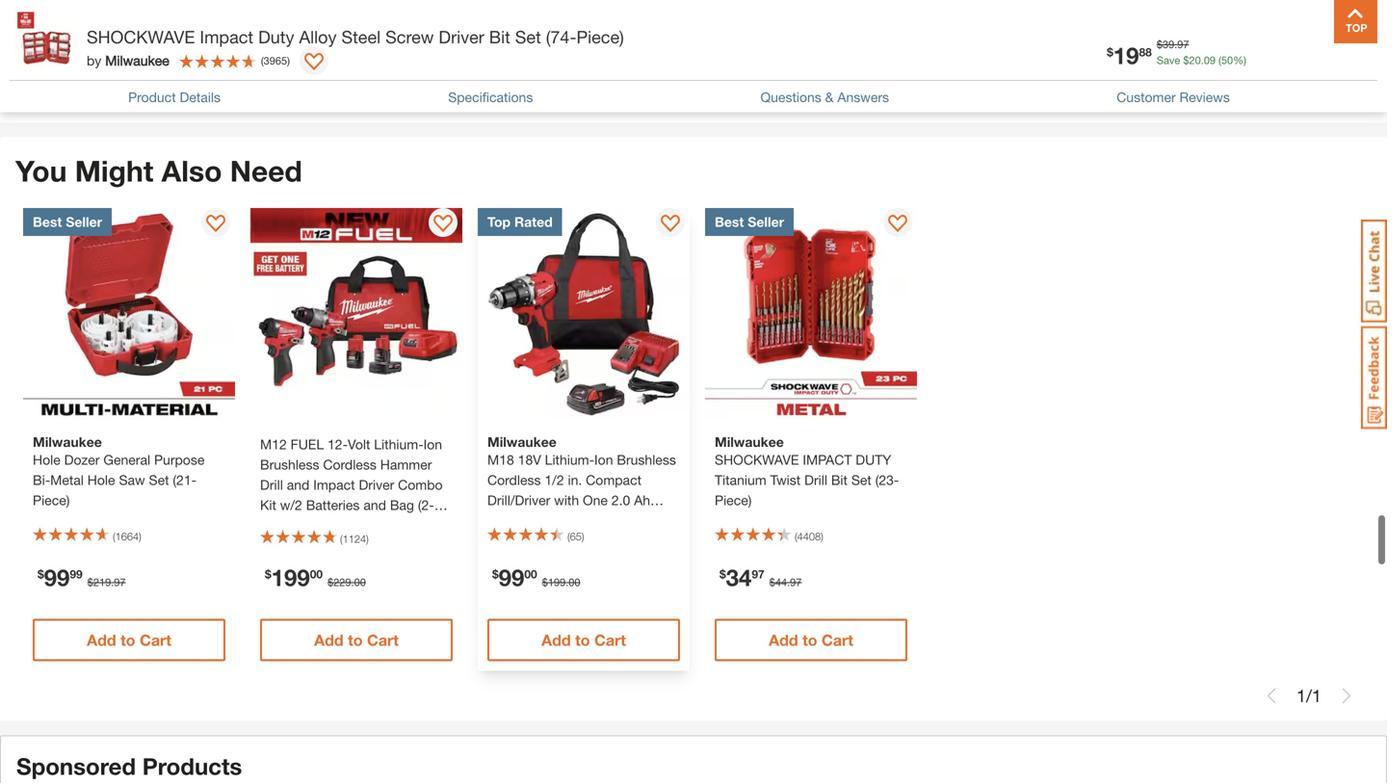 Task type: locate. For each thing, give the bounding box(es) containing it.
$
[[1157, 38, 1163, 51], [1107, 45, 1113, 59], [1183, 54, 1189, 66], [38, 567, 44, 581], [265, 567, 271, 581], [492, 567, 499, 581], [720, 567, 726, 581], [87, 576, 93, 589], [328, 576, 333, 589], [542, 576, 548, 589], [769, 576, 775, 589]]

97 right 39
[[1177, 38, 1189, 51]]

1 vertical spatial bit
[[831, 472, 848, 488]]

0 horizontal spatial display image
[[304, 53, 324, 72]]

. for $ 199 00 $ 229 . 00
[[351, 576, 354, 589]]

1 horizontal spatial bit
[[831, 472, 848, 488]]

shockwave up by milwaukee
[[87, 26, 195, 47]]

1 left the this is the last slide "image"
[[1312, 685, 1322, 706]]

add to cart button for milwaukee shockwave impact duty titanium twist drill bit set (23- piece)
[[715, 619, 907, 661]]

lithium- up in.
[[545, 452, 594, 468]]

piece) for milwaukee shockwave impact duty titanium twist drill bit set (23- piece)
[[715, 492, 752, 508]]

99 inside $ 99 99 $ 219 . 97
[[70, 567, 83, 581]]

add to cart for milwaukee hole dozer general purpose bi-metal hole saw set (21- piece)
[[87, 631, 171, 649]]

milwaukee inside 'milwaukee shockwave impact duty titanium twist drill bit set (23- piece)'
[[715, 434, 784, 450]]

general
[[103, 452, 150, 468]]

cordless up drill/driver
[[487, 472, 541, 488]]

add to cart button down 44
[[715, 619, 907, 661]]

0 horizontal spatial drill
[[260, 477, 283, 493]]

0 horizontal spatial shockwave
[[87, 26, 195, 47]]

( for $ 99 99 $ 219 . 97
[[113, 530, 115, 543]]

0 horizontal spatial ion
[[424, 436, 442, 452]]

0 horizontal spatial best
[[33, 214, 62, 230]]

drill up kit
[[260, 477, 283, 493]]

display image
[[206, 215, 225, 234], [433, 215, 453, 234]]

0 vertical spatial bit
[[489, 26, 510, 47]]

1 horizontal spatial best
[[715, 214, 744, 230]]

199 inside $ 99 00 $ 199 . 00
[[548, 576, 566, 589]]

( down batteries at the bottom
[[340, 533, 343, 545]]

97 inside $ 99 99 $ 219 . 97
[[114, 576, 126, 589]]

0 horizontal spatial driver
[[359, 477, 394, 493]]

milwaukee up 18v
[[487, 434, 557, 450]]

34
[[726, 564, 752, 591]]

. down ( 1124 )
[[351, 576, 354, 589]]

199
[[271, 564, 310, 591], [548, 576, 566, 589]]

0 vertical spatial shockwave
[[87, 26, 195, 47]]

. inside $ 34 97 $ 44 . 97
[[787, 576, 790, 589]]

customer reviews
[[1117, 89, 1230, 105]]

best for 99
[[33, 214, 62, 230]]

bit inside 'milwaukee shockwave impact duty titanium twist drill bit set (23- piece)'
[[831, 472, 848, 488]]

add down 229
[[314, 631, 344, 649]]

0 horizontal spatial cordless
[[323, 457, 376, 473]]

1 horizontal spatial 199
[[548, 576, 566, 589]]

1124
[[343, 533, 366, 545]]

199 down the "charger"
[[548, 576, 566, 589]]

add to cart button
[[33, 21, 225, 63], [33, 619, 225, 661], [260, 619, 453, 661], [487, 619, 680, 661], [715, 619, 907, 661]]

1 horizontal spatial set
[[515, 26, 541, 47]]

0 horizontal spatial hole
[[33, 452, 60, 468]]

0 horizontal spatial bit
[[489, 26, 510, 47]]

0 horizontal spatial and
[[287, 477, 310, 493]]

( up $ 99 99 $ 219 . 97 in the left bottom of the page
[[113, 530, 115, 543]]

product details button
[[128, 87, 221, 107], [128, 87, 221, 107]]

need
[[230, 154, 302, 188]]

0 horizontal spatial set
[[149, 472, 169, 488]]

. down ( 65 )
[[566, 576, 569, 589]]

brushless up "compact"
[[617, 452, 676, 468]]

seller for 34
[[748, 214, 784, 230]]

best
[[33, 214, 62, 230], [715, 214, 744, 230]]

$ 99 00 $ 199 . 00
[[492, 564, 580, 591]]

compact
[[586, 472, 642, 488]]

cordless inside milwaukee m18 18v lithium-ion brushless cordless 1/2 in. compact drill/driver with one 2.0 ah battery, charger and tool bag
[[487, 472, 541, 488]]

best for 34
[[715, 214, 744, 230]]

purpose
[[154, 452, 205, 468]]

1 horizontal spatial best seller
[[715, 214, 784, 230]]

0 horizontal spatial lithium-
[[374, 436, 424, 452]]

4408
[[797, 530, 821, 543]]

1 right this is the first slide "icon"
[[1297, 685, 1306, 706]]

sponsored
[[16, 752, 136, 780]]

97 left 44
[[752, 567, 765, 581]]

2 1 from the left
[[1312, 685, 1322, 706]]

( right 09
[[1219, 54, 1221, 66]]

questions & answers button
[[761, 87, 889, 107], [761, 87, 889, 107]]

add to cart down 44
[[769, 631, 853, 649]]

1 horizontal spatial cordless
[[487, 472, 541, 488]]

answers
[[837, 89, 889, 105]]

1 horizontal spatial 1
[[1312, 685, 1322, 706]]

with
[[554, 492, 579, 508]]

1 horizontal spatial piece)
[[576, 26, 624, 47]]

2 best seller from the left
[[715, 214, 784, 230]]

1 vertical spatial driver
[[359, 477, 394, 493]]

.
[[1174, 38, 1177, 51], [1201, 54, 1204, 66], [111, 576, 114, 589], [351, 576, 354, 589], [566, 576, 569, 589], [787, 576, 790, 589]]

88
[[1139, 45, 1152, 59]]

milwaukee up titanium
[[715, 434, 784, 450]]

1 horizontal spatial seller
[[748, 214, 784, 230]]

hole down dozer
[[87, 472, 115, 488]]

bit up the specifications
[[489, 26, 510, 47]]

( down the "charger"
[[567, 530, 570, 543]]

. up save
[[1174, 38, 1177, 51]]

and up 1124
[[363, 497, 386, 513]]

milwaukee up dozer
[[33, 434, 102, 450]]

0 horizontal spatial 1
[[1297, 685, 1306, 706]]

milwaukee for milwaukee m18 18v lithium-ion brushless cordless 1/2 in. compact drill/driver with one 2.0 ah battery, charger and tool bag
[[487, 434, 557, 450]]

add to cart down $ 99 00 $ 199 . 00
[[542, 631, 626, 649]]

milwaukee
[[105, 53, 169, 68], [33, 434, 102, 450], [487, 434, 557, 450], [715, 434, 784, 450]]

97 right 219
[[114, 576, 126, 589]]

97 for 34
[[790, 576, 802, 589]]

lithium- up hammer
[[374, 436, 424, 452]]

0 horizontal spatial display image
[[206, 215, 225, 234]]

2 horizontal spatial display image
[[888, 215, 907, 234]]

add to cart down 219
[[87, 631, 171, 649]]

2 seller from the left
[[748, 214, 784, 230]]

ion up hammer
[[424, 436, 442, 452]]

39
[[1163, 38, 1174, 51]]

0 horizontal spatial best seller
[[33, 214, 102, 230]]

ion inside 'm12 fuel 12-volt lithium-ion brushless cordless hammer drill and impact driver combo kit w/2 batteries and bag (2- tool)'
[[424, 436, 442, 452]]

display image
[[304, 53, 324, 72], [661, 215, 680, 234], [888, 215, 907, 234]]

12-
[[328, 436, 348, 452]]

add to cart button for milwaukee m18 18v lithium-ion brushless cordless 1/2 in. compact drill/driver with one 2.0 ah battery, charger and tool bag
[[487, 619, 680, 661]]

shockwave up titanium
[[715, 452, 799, 468]]

impact up batteries at the bottom
[[313, 477, 355, 493]]

and for and
[[363, 497, 386, 513]]

milwaukee inside milwaukee hole dozer general purpose bi-metal hole saw set (21- piece)
[[33, 434, 102, 450]]

( down duty
[[261, 54, 264, 67]]

bag
[[390, 497, 414, 513], [644, 513, 668, 528]]

2.0
[[612, 492, 630, 508]]

shockwave
[[87, 26, 195, 47], [715, 452, 799, 468]]

. inside $ 99 99 $ 219 . 97
[[111, 576, 114, 589]]

ion up "compact"
[[594, 452, 613, 468]]

and up w/2
[[287, 477, 310, 493]]

drill down impact
[[804, 472, 827, 488]]

rated
[[514, 214, 553, 230]]

charger
[[537, 513, 585, 528]]

1 horizontal spatial ion
[[594, 452, 613, 468]]

) for $ 199 00 $ 229 . 00
[[366, 533, 369, 545]]

m12
[[260, 436, 287, 452]]

add to cart button down 229
[[260, 619, 453, 661]]

shockwave impact duty alloy steel screw driver bit set (74-piece)
[[87, 26, 624, 47]]

1 vertical spatial shockwave
[[715, 452, 799, 468]]

bit
[[489, 26, 510, 47], [831, 472, 848, 488]]

specifications button
[[448, 87, 533, 107], [448, 87, 533, 107]]

0 horizontal spatial seller
[[66, 214, 102, 230]]

. down ( 1664 )
[[111, 576, 114, 589]]

saw
[[119, 472, 145, 488]]

shockwave impact duty titanium twist drill bit set (23-piece) image
[[705, 208, 917, 420]]

0 horizontal spatial 199
[[271, 564, 310, 591]]

1 vertical spatial impact
[[313, 477, 355, 493]]

0 horizontal spatial piece)
[[33, 492, 70, 508]]

fuel
[[291, 436, 324, 452]]

0 vertical spatial driver
[[439, 26, 484, 47]]

and for drill/driver
[[589, 513, 612, 528]]

1 horizontal spatial bag
[[644, 513, 668, 528]]

add to cart
[[87, 33, 171, 51], [87, 631, 171, 649], [314, 631, 399, 649], [542, 631, 626, 649], [769, 631, 853, 649]]

and down one on the bottom of page
[[589, 513, 612, 528]]

1 horizontal spatial display image
[[433, 215, 453, 234]]

00 down 65 on the left of page
[[569, 576, 580, 589]]

impact left duty
[[200, 26, 253, 47]]

drill inside 'm12 fuel 12-volt lithium-ion brushless cordless hammer drill and impact driver combo kit w/2 batteries and bag (2- tool)'
[[260, 477, 283, 493]]

97 for 19
[[1177, 38, 1189, 51]]

. left 50
[[1201, 54, 1204, 66]]

)
[[287, 54, 290, 67], [139, 530, 141, 543], [582, 530, 584, 543], [821, 530, 823, 543], [366, 533, 369, 545]]

199 left 229
[[271, 564, 310, 591]]

piece) inside milwaukee hole dozer general purpose bi-metal hole saw set (21- piece)
[[33, 492, 70, 508]]

2 horizontal spatial piece)
[[715, 492, 752, 508]]

add
[[87, 33, 116, 51], [87, 631, 116, 649], [314, 631, 344, 649], [542, 631, 571, 649], [769, 631, 798, 649]]

hole
[[33, 452, 60, 468], [87, 472, 115, 488]]

add down 44
[[769, 631, 798, 649]]

steel
[[341, 26, 381, 47]]

and
[[287, 477, 310, 493], [363, 497, 386, 513], [589, 513, 612, 528]]

drill inside 'milwaukee shockwave impact duty titanium twist drill bit set (23- piece)'
[[804, 472, 827, 488]]

bi-
[[33, 472, 50, 488]]

seller for 99
[[66, 214, 102, 230]]

brushless inside 'm12 fuel 12-volt lithium-ion brushless cordless hammer drill and impact driver combo kit w/2 batteries and bag (2- tool)'
[[260, 457, 319, 473]]

. inside $ 99 00 $ 199 . 00
[[566, 576, 569, 589]]

bag left the (2-
[[390, 497, 414, 513]]

top
[[487, 214, 511, 230]]

add down $ 99 00 $ 199 . 00
[[542, 631, 571, 649]]

and inside milwaukee m18 18v lithium-ion brushless cordless 1/2 in. compact drill/driver with one 2.0 ah battery, charger and tool bag
[[589, 513, 612, 528]]

by milwaukee
[[87, 53, 169, 68]]

piece) inside 'milwaukee shockwave impact duty titanium twist drill bit set (23- piece)'
[[715, 492, 752, 508]]

1 best from the left
[[33, 214, 62, 230]]

1 seller from the left
[[66, 214, 102, 230]]

add to cart button down 219
[[33, 619, 225, 661]]

hole up bi-
[[33, 452, 60, 468]]

set left (74- on the top left
[[515, 26, 541, 47]]

2 best from the left
[[715, 214, 744, 230]]

set left (21-
[[149, 472, 169, 488]]

0 horizontal spatial bag
[[390, 497, 414, 513]]

add down 219
[[87, 631, 116, 649]]

1 horizontal spatial brushless
[[617, 452, 676, 468]]

set inside 'milwaukee shockwave impact duty titanium twist drill bit set (23- piece)'
[[851, 472, 872, 488]]

1 horizontal spatial shockwave
[[715, 452, 799, 468]]

2 horizontal spatial set
[[851, 472, 872, 488]]

display image left top
[[433, 215, 453, 234]]

1 horizontal spatial and
[[363, 497, 386, 513]]

1 horizontal spatial lithium-
[[545, 452, 594, 468]]

00
[[310, 567, 323, 581], [524, 567, 537, 581], [354, 576, 366, 589], [569, 576, 580, 589]]

/
[[1306, 685, 1312, 706]]

best seller
[[33, 214, 102, 230], [715, 214, 784, 230]]

1 best seller from the left
[[33, 214, 102, 230]]

m12 fuel 12-volt lithium-ion brushless cordless hammer drill and impact driver combo kit w/2 batteries and bag (2- tool) link
[[260, 435, 453, 533]]

brushless down m12
[[260, 457, 319, 473]]

set
[[515, 26, 541, 47], [149, 472, 169, 488], [851, 472, 872, 488]]

add to cart button up product
[[33, 21, 225, 63]]

ion
[[424, 436, 442, 452], [594, 452, 613, 468]]

( for $ 34 97 $ 44 . 97
[[795, 530, 797, 543]]

0 horizontal spatial brushless
[[260, 457, 319, 473]]

lithium-
[[374, 436, 424, 452], [545, 452, 594, 468]]

97 right 44
[[790, 576, 802, 589]]

bag inside milwaukee m18 18v lithium-ion brushless cordless 1/2 in. compact drill/driver with one 2.0 ah battery, charger and tool bag
[[644, 513, 668, 528]]

0 vertical spatial impact
[[200, 26, 253, 47]]

driver right 'screw'
[[439, 26, 484, 47]]

save
[[1157, 54, 1180, 66]]

to for milwaukee m18 18v lithium-ion brushless cordless 1/2 in. compact drill/driver with one 2.0 ah battery, charger and tool bag
[[575, 631, 590, 649]]

bag down the ah
[[644, 513, 668, 528]]

milwaukee inside milwaukee m18 18v lithium-ion brushless cordless 1/2 in. compact drill/driver with one 2.0 ah battery, charger and tool bag
[[487, 434, 557, 450]]

add to cart button down $ 99 00 $ 199 . 00
[[487, 619, 680, 661]]

to
[[121, 33, 135, 51], [121, 631, 135, 649], [348, 631, 363, 649], [575, 631, 590, 649], [803, 631, 817, 649]]

add to cart for milwaukee shockwave impact duty titanium twist drill bit set (23- piece)
[[769, 631, 853, 649]]

driver
[[439, 26, 484, 47], [359, 477, 394, 493]]

. for $ 19 88 $ 39 . 97 save $ 20 . 09 ( 50 %)
[[1174, 38, 1177, 51]]

hammer
[[380, 457, 432, 473]]

97 inside $ 19 88 $ 39 . 97 save $ 20 . 09 ( 50 %)
[[1177, 38, 1189, 51]]

set down duty at the bottom right
[[851, 472, 872, 488]]

cordless
[[323, 457, 376, 473], [487, 472, 541, 488]]

( 3965 )
[[261, 54, 290, 67]]

display image for 34
[[888, 215, 907, 234]]

driver down hammer
[[359, 477, 394, 493]]

(
[[1219, 54, 1221, 66], [261, 54, 264, 67], [113, 530, 115, 543], [567, 530, 570, 543], [795, 530, 797, 543], [340, 533, 343, 545]]

bit down impact
[[831, 472, 848, 488]]

) for $ 34 97 $ 44 . 97
[[821, 530, 823, 543]]

1 horizontal spatial impact
[[313, 477, 355, 493]]

cart for milwaukee hole dozer general purpose bi-metal hole saw set (21- piece)
[[140, 631, 171, 649]]

. right 34
[[787, 576, 790, 589]]

1 horizontal spatial driver
[[439, 26, 484, 47]]

m18 18v lithium-ion brushless cordless 1/2 in. compact drill/driver with one 2.0 ah battery, charger and tool bag image
[[478, 208, 690, 420]]

add for milwaukee m18 18v lithium-ion brushless cordless 1/2 in. compact drill/driver with one 2.0 ah battery, charger and tool bag
[[542, 631, 571, 649]]

1 horizontal spatial drill
[[804, 472, 827, 488]]

display image down also at the left of the page
[[206, 215, 225, 234]]

) for $ 99 00 $ 199 . 00
[[582, 530, 584, 543]]

1664
[[115, 530, 139, 543]]

2 horizontal spatial and
[[589, 513, 612, 528]]

. inside $ 199 00 $ 229 . 00
[[351, 576, 354, 589]]

1 horizontal spatial display image
[[661, 215, 680, 234]]

. for $ 99 99 $ 219 . 97
[[111, 576, 114, 589]]

( up $ 34 97 $ 44 . 97
[[795, 530, 797, 543]]

cordless down volt
[[323, 457, 376, 473]]

dozer
[[64, 452, 100, 468]]

1 horizontal spatial hole
[[87, 472, 115, 488]]

customer
[[1117, 89, 1176, 105]]

lithium- inside milwaukee m18 18v lithium-ion brushless cordless 1/2 in. compact drill/driver with one 2.0 ah battery, charger and tool bag
[[545, 452, 594, 468]]



Task type: describe. For each thing, give the bounding box(es) containing it.
product image image
[[14, 10, 77, 72]]

( for $ 99 00 $ 199 . 00
[[567, 530, 570, 543]]

( 1664 )
[[113, 530, 141, 543]]

display image for 99
[[661, 215, 680, 234]]

00 down the battery,
[[524, 567, 537, 581]]

duty
[[856, 452, 891, 468]]

volt
[[348, 436, 370, 452]]

questions
[[761, 89, 821, 105]]

bit for driver
[[489, 26, 510, 47]]

you
[[15, 154, 67, 188]]

drill/driver
[[487, 492, 550, 508]]

( for $ 199 00 $ 229 . 00
[[340, 533, 343, 545]]

twist
[[770, 472, 801, 488]]

screw
[[385, 26, 434, 47]]

details
[[180, 89, 221, 105]]

(2-
[[418, 497, 434, 513]]

top button
[[1334, 0, 1378, 43]]

specifications
[[448, 89, 533, 105]]

reviews
[[1180, 89, 1230, 105]]

tool
[[616, 513, 640, 528]]

3965
[[264, 54, 287, 67]]

piece) for shockwave impact duty alloy steel screw driver bit set (74-piece)
[[576, 26, 624, 47]]

to for milwaukee hole dozer general purpose bi-metal hole saw set (21- piece)
[[121, 631, 135, 649]]

also
[[162, 154, 222, 188]]

50
[[1221, 54, 1233, 66]]

00 left 229
[[310, 567, 323, 581]]

titanium
[[715, 472, 767, 488]]

$ 199 00 $ 229 . 00
[[265, 564, 366, 591]]

you might also need
[[15, 154, 302, 188]]

questions & answers
[[761, 89, 889, 105]]

add to cart up by milwaukee
[[87, 33, 171, 51]]

$ 19 88 $ 39 . 97 save $ 20 . 09 ( 50 %)
[[1107, 38, 1247, 69]]

live chat image
[[1361, 220, 1387, 323]]

product details
[[128, 89, 221, 105]]

ion inside milwaukee m18 18v lithium-ion brushless cordless 1/2 in. compact drill/driver with one 2.0 ah battery, charger and tool bag
[[594, 452, 613, 468]]

set for milwaukee shockwave impact duty titanium twist drill bit set (23- piece)
[[851, 472, 872, 488]]

18v
[[518, 452, 541, 468]]

milwaukee m18 18v lithium-ion brushless cordless 1/2 in. compact drill/driver with one 2.0 ah battery, charger and tool bag
[[487, 434, 676, 528]]

m18
[[487, 452, 514, 468]]

(74-
[[546, 26, 576, 47]]

( 65 )
[[567, 530, 584, 543]]

feedback link image
[[1361, 326, 1387, 430]]

product
[[128, 89, 176, 105]]

kit
[[260, 497, 276, 513]]

w/2
[[280, 497, 302, 513]]

add to cart for milwaukee m18 18v lithium-ion brushless cordless 1/2 in. compact drill/driver with one 2.0 ah battery, charger and tool bag
[[542, 631, 626, 649]]

. for $ 99 00 $ 199 . 00
[[566, 576, 569, 589]]

alloy
[[299, 26, 337, 47]]

(21-
[[173, 472, 197, 488]]

set inside milwaukee hole dozer general purpose bi-metal hole saw set (21- piece)
[[149, 472, 169, 488]]

09
[[1204, 54, 1216, 66]]

add for milwaukee shockwave impact duty titanium twist drill bit set (23- piece)
[[769, 631, 798, 649]]

batteries
[[306, 497, 360, 513]]

cart for milwaukee m18 18v lithium-ion brushless cordless 1/2 in. compact drill/driver with one 2.0 ah battery, charger and tool bag
[[594, 631, 626, 649]]

1 1 from the left
[[1297, 685, 1306, 706]]

milwaukee up product
[[105, 53, 169, 68]]

( 1124 )
[[340, 533, 369, 545]]

( 4408 )
[[795, 530, 823, 543]]

cordless inside 'm12 fuel 12-volt lithium-ion brushless cordless hammer drill and impact driver combo kit w/2 batteries and bag (2- tool)'
[[323, 457, 376, 473]]

1 display image from the left
[[206, 215, 225, 234]]

00 right 229
[[354, 576, 366, 589]]

99 for m18 18v lithium-ion brushless cordless 1/2 in. compact drill/driver with one 2.0 ah battery, charger and tool bag
[[499, 564, 524, 591]]

) for $ 99 99 $ 219 . 97
[[139, 530, 141, 543]]

229
[[333, 576, 351, 589]]

19
[[1113, 41, 1139, 69]]

$ 99 99 $ 219 . 97
[[38, 564, 126, 591]]

m12 fuel 12-volt lithium-ion brushless cordless hammer drill and impact driver combo kit w/2 batteries and bag (2- tool)
[[260, 436, 443, 533]]

add to cart button for milwaukee hole dozer general purpose bi-metal hole saw set (21- piece)
[[33, 619, 225, 661]]

sponsored products
[[16, 752, 242, 780]]

20
[[1189, 54, 1201, 66]]

bag inside 'm12 fuel 12-volt lithium-ion brushless cordless hammer drill and impact driver combo kit w/2 batteries and bag (2- tool)'
[[390, 497, 414, 513]]

97 for 99
[[114, 576, 126, 589]]

1 / 1
[[1297, 685, 1322, 706]]

might
[[75, 154, 153, 188]]

m12 fuel 12-volt lithium-ion brushless cordless hammer drill and impact driver combo kit w/2 batteries and bag (2-tool) image
[[250, 208, 462, 420]]

65
[[570, 530, 582, 543]]

milwaukee for milwaukee shockwave impact duty titanium twist drill bit set (23- piece)
[[715, 434, 784, 450]]

impact
[[803, 452, 852, 468]]

44
[[775, 576, 787, 589]]

best seller for 99
[[33, 214, 102, 230]]

add up by
[[87, 33, 116, 51]]

shockwave inside 'milwaukee shockwave impact duty titanium twist drill bit set (23- piece)'
[[715, 452, 799, 468]]

219
[[93, 576, 111, 589]]

this is the last slide image
[[1339, 688, 1354, 704]]

driver inside 'm12 fuel 12-volt lithium-ion brushless cordless hammer drill and impact driver combo kit w/2 batteries and bag (2- tool)'
[[359, 477, 394, 493]]

%)
[[1233, 54, 1247, 66]]

duty
[[258, 26, 294, 47]]

milwaukee for milwaukee hole dozer general purpose bi-metal hole saw set (21- piece)
[[33, 434, 102, 450]]

combo
[[398, 477, 443, 493]]

hole dozer general purpose bi-metal hole saw set (21-piece) image
[[23, 208, 235, 420]]

cart for milwaukee shockwave impact duty titanium twist drill bit set (23- piece)
[[822, 631, 853, 649]]

in.
[[568, 472, 582, 488]]

add for milwaukee hole dozer general purpose bi-metal hole saw set (21- piece)
[[87, 631, 116, 649]]

one
[[583, 492, 608, 508]]

2 display image from the left
[[433, 215, 453, 234]]

$ 34 97 $ 44 . 97
[[720, 564, 802, 591]]

set for shockwave impact duty alloy steel screw driver bit set (74-piece)
[[515, 26, 541, 47]]

impact inside 'm12 fuel 12-volt lithium-ion brushless cordless hammer drill and impact driver combo kit w/2 batteries and bag (2- tool)'
[[313, 477, 355, 493]]

bit for drill
[[831, 472, 848, 488]]

( inside $ 19 88 $ 39 . 97 save $ 20 . 09 ( 50 %)
[[1219, 54, 1221, 66]]

tool)
[[260, 517, 288, 533]]

by
[[87, 53, 101, 68]]

(23-
[[875, 472, 899, 488]]

brushless inside milwaukee m18 18v lithium-ion brushless cordless 1/2 in. compact drill/driver with one 2.0 ah battery, charger and tool bag
[[617, 452, 676, 468]]

ah
[[634, 492, 650, 508]]

lithium- inside 'm12 fuel 12-volt lithium-ion brushless cordless hammer drill and impact driver combo kit w/2 batteries and bag (2- tool)'
[[374, 436, 424, 452]]

best seller for 34
[[715, 214, 784, 230]]

0 horizontal spatial impact
[[200, 26, 253, 47]]

. for $ 34 97 $ 44 . 97
[[787, 576, 790, 589]]

&
[[825, 89, 834, 105]]

to for milwaukee shockwave impact duty titanium twist drill bit set (23- piece)
[[803, 631, 817, 649]]

metal
[[50, 472, 84, 488]]

milwaukee hole dozer general purpose bi-metal hole saw set (21- piece)
[[33, 434, 205, 508]]

1/2
[[545, 472, 564, 488]]

99 for hole dozer general purpose bi-metal hole saw set (21- piece)
[[44, 564, 70, 591]]

this is the first slide image
[[1264, 688, 1279, 704]]

1 vertical spatial hole
[[87, 472, 115, 488]]

products
[[142, 752, 242, 780]]

add to cart down 229
[[314, 631, 399, 649]]

milwaukee shockwave impact duty titanium twist drill bit set (23- piece)
[[715, 434, 899, 508]]

top rated
[[487, 214, 553, 230]]

0 vertical spatial hole
[[33, 452, 60, 468]]

battery,
[[487, 513, 534, 528]]



Task type: vqa. For each thing, say whether or not it's contained in the screenshot.
1st In-
no



